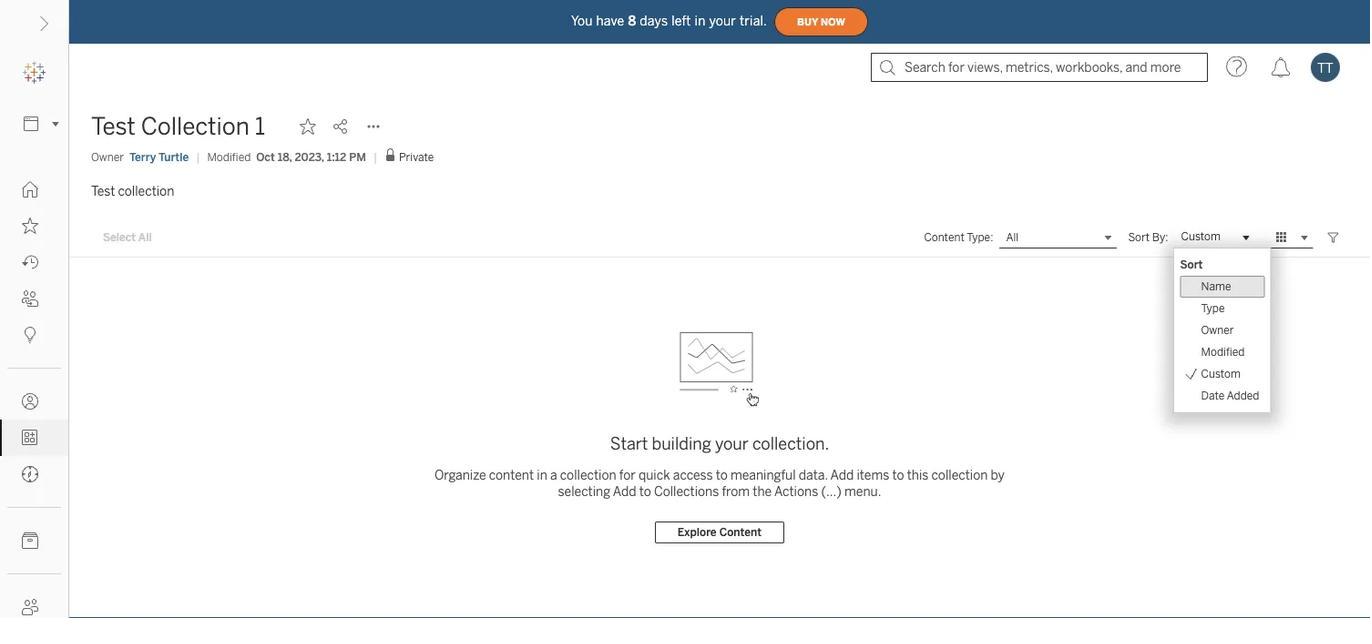 Task type: locate. For each thing, give the bounding box(es) containing it.
2 horizontal spatial collection
[[932, 468, 988, 483]]

modified up date added
[[1202, 346, 1245, 359]]

sort up the name
[[1181, 258, 1204, 272]]

0 vertical spatial sort
[[1129, 231, 1150, 244]]

navigation panel element
[[0, 55, 68, 619]]

0 vertical spatial owner
[[91, 150, 124, 164]]

0 horizontal spatial to
[[640, 484, 652, 499]]

1 vertical spatial owner
[[1202, 324, 1235, 337]]

custom button
[[1174, 227, 1256, 249]]

sort
[[1129, 231, 1150, 244], [1181, 258, 1204, 272]]

owner for owner terry turtle | modified oct 18, 2023, 1:12 pm |
[[91, 150, 124, 164]]

test for test collection
[[91, 184, 115, 199]]

1 vertical spatial modified
[[1202, 346, 1245, 359]]

quick
[[639, 468, 670, 483]]

to left 'this'
[[893, 468, 905, 483]]

0 horizontal spatial content
[[720, 527, 762, 540]]

all
[[138, 231, 152, 244], [1007, 231, 1019, 244]]

1 vertical spatial in
[[537, 468, 548, 483]]

private
[[399, 151, 434, 164]]

2 all from the left
[[1007, 231, 1019, 244]]

sort left by:
[[1129, 231, 1150, 244]]

collection
[[118, 184, 174, 199], [560, 468, 617, 483], [932, 468, 988, 483]]

sort for sort by:
[[1129, 231, 1150, 244]]

sort for sort
[[1181, 258, 1204, 272]]

date added
[[1202, 390, 1260, 403]]

add
[[831, 468, 854, 483], [613, 484, 637, 499]]

your left trial.
[[710, 13, 736, 28]]

custom inside dropdown button
[[1182, 230, 1221, 243]]

collection left the by
[[932, 468, 988, 483]]

0 horizontal spatial add
[[613, 484, 637, 499]]

added
[[1227, 390, 1260, 403]]

to
[[716, 468, 728, 483], [893, 468, 905, 483], [640, 484, 652, 499]]

0 horizontal spatial in
[[537, 468, 548, 483]]

1 horizontal spatial all
[[1007, 231, 1019, 244]]

test up 'terry'
[[91, 113, 136, 141]]

collection
[[141, 113, 250, 141]]

your
[[710, 13, 736, 28], [715, 435, 749, 454]]

collection down 'terry'
[[118, 184, 174, 199]]

0 horizontal spatial owner
[[91, 150, 124, 164]]

1 vertical spatial add
[[613, 484, 637, 499]]

owner down type
[[1202, 324, 1235, 337]]

grid view image
[[1274, 230, 1291, 246]]

in inside organize content in a collection for quick access to meaningful data. add items to this collection by selecting add to collections from the actions (...) menu.
[[537, 468, 548, 483]]

sort by:
[[1129, 231, 1169, 244]]

explore content button
[[655, 522, 785, 544]]

in
[[695, 13, 706, 28], [537, 468, 548, 483]]

test up select
[[91, 184, 115, 199]]

custom up date
[[1202, 368, 1241, 381]]

1 horizontal spatial content
[[925, 231, 965, 244]]

1 horizontal spatial modified
[[1202, 346, 1245, 359]]

terry turtle link
[[129, 149, 189, 165]]

all right select
[[138, 231, 152, 244]]

all inside select all button
[[138, 231, 152, 244]]

0 vertical spatial modified
[[207, 150, 251, 164]]

items
[[857, 468, 890, 483]]

left
[[672, 13, 691, 28]]

Search for views, metrics, workbooks, and more text field
[[871, 53, 1209, 82]]

explore
[[678, 527, 717, 540]]

to up the from
[[716, 468, 728, 483]]

type:
[[967, 231, 994, 244]]

building
[[652, 435, 712, 454]]

select
[[103, 231, 136, 244]]

buy
[[798, 16, 819, 28]]

all right type:
[[1007, 231, 1019, 244]]

date
[[1202, 390, 1225, 403]]

1 vertical spatial sort
[[1181, 258, 1204, 272]]

| right the pm
[[374, 150, 377, 164]]

modified left "oct"
[[207, 150, 251, 164]]

0 horizontal spatial all
[[138, 231, 152, 244]]

1:12
[[327, 150, 347, 164]]

0 horizontal spatial |
[[196, 150, 200, 164]]

1 all from the left
[[138, 231, 152, 244]]

turtle
[[159, 150, 189, 164]]

to down "quick" in the bottom left of the page
[[640, 484, 652, 499]]

for
[[620, 468, 636, 483]]

| right turtle
[[196, 150, 200, 164]]

sort inside sort group
[[1181, 258, 1204, 272]]

collection up selecting
[[560, 468, 617, 483]]

0 vertical spatial in
[[695, 13, 706, 28]]

all button
[[999, 227, 1118, 249]]

test
[[91, 113, 136, 141], [91, 184, 115, 199]]

have
[[597, 13, 625, 28]]

meaningful
[[731, 468, 796, 483]]

owner inside sort group
[[1202, 324, 1235, 337]]

0 horizontal spatial sort
[[1129, 231, 1150, 244]]

your up organize content in a collection for quick access to meaningful data. add items to this collection by selecting add to collections from the actions (...) menu.
[[715, 435, 749, 454]]

now
[[821, 16, 846, 28]]

1 | from the left
[[196, 150, 200, 164]]

2 test from the top
[[91, 184, 115, 199]]

modified
[[207, 150, 251, 164], [1202, 346, 1245, 359]]

1 vertical spatial custom
[[1202, 368, 1241, 381]]

in right the left
[[695, 13, 706, 28]]

|
[[196, 150, 200, 164], [374, 150, 377, 164]]

content left type:
[[925, 231, 965, 244]]

1
[[255, 113, 265, 141]]

add down for
[[613, 484, 637, 499]]

0 horizontal spatial modified
[[207, 150, 251, 164]]

oct
[[256, 150, 275, 164]]

0 vertical spatial test
[[91, 113, 136, 141]]

content down the from
[[720, 527, 762, 540]]

2023,
[[295, 150, 324, 164]]

2 horizontal spatial to
[[893, 468, 905, 483]]

1 horizontal spatial owner
[[1202, 324, 1235, 337]]

owner terry turtle | modified oct 18, 2023, 1:12 pm |
[[91, 150, 377, 164]]

you have 8 days left in your trial.
[[571, 13, 767, 28]]

data.
[[799, 468, 828, 483]]

custom
[[1182, 230, 1221, 243], [1202, 368, 1241, 381]]

in left a at the left bottom of the page
[[537, 468, 548, 483]]

1 horizontal spatial |
[[374, 150, 377, 164]]

1 vertical spatial test
[[91, 184, 115, 199]]

0 vertical spatial custom
[[1182, 230, 1221, 243]]

1 vertical spatial content
[[720, 527, 762, 540]]

add up (...)
[[831, 468, 854, 483]]

by:
[[1153, 231, 1169, 244]]

owner left 'terry'
[[91, 150, 124, 164]]

content
[[925, 231, 965, 244], [720, 527, 762, 540]]

custom right by:
[[1182, 230, 1221, 243]]

content type:
[[925, 231, 994, 244]]

by
[[991, 468, 1005, 483]]

actions
[[775, 484, 819, 499]]

1 horizontal spatial in
[[695, 13, 706, 28]]

organize content in a collection for quick access to meaningful data. add items to this collection by selecting add to collections from the actions (...) menu.
[[435, 468, 1005, 499]]

name
[[1202, 280, 1232, 293]]

1 horizontal spatial add
[[831, 468, 854, 483]]

1 horizontal spatial sort
[[1181, 258, 1204, 272]]

owner
[[91, 150, 124, 164], [1202, 324, 1235, 337]]

1 test from the top
[[91, 113, 136, 141]]

selecting
[[558, 484, 611, 499]]

test collection
[[91, 184, 174, 199]]



Task type: describe. For each thing, give the bounding box(es) containing it.
modified inside sort group
[[1202, 346, 1245, 359]]

access
[[673, 468, 713, 483]]

menu.
[[845, 484, 882, 499]]

0 horizontal spatial collection
[[118, 184, 174, 199]]

1 horizontal spatial to
[[716, 468, 728, 483]]

(...)
[[822, 484, 842, 499]]

1 horizontal spatial collection
[[560, 468, 617, 483]]

sort group
[[1181, 254, 1265, 407]]

start
[[610, 435, 648, 454]]

type
[[1202, 302, 1225, 315]]

trial.
[[740, 13, 767, 28]]

2 | from the left
[[374, 150, 377, 164]]

buy now
[[798, 16, 846, 28]]

0 vertical spatial your
[[710, 13, 736, 28]]

0 vertical spatial content
[[925, 231, 965, 244]]

custom inside sort group
[[1202, 368, 1241, 381]]

you
[[571, 13, 593, 28]]

test for test collection 1
[[91, 113, 136, 141]]

owner for owner
[[1202, 324, 1235, 337]]

start building your collection.
[[610, 435, 830, 454]]

main navigation. press the up and down arrow keys to access links. element
[[0, 171, 68, 619]]

content inside button
[[720, 527, 762, 540]]

terry
[[129, 150, 156, 164]]

collection.
[[753, 435, 830, 454]]

name checkbox item
[[1181, 276, 1265, 298]]

organize
[[435, 468, 486, 483]]

all inside all popup button
[[1007, 231, 1019, 244]]

from
[[722, 484, 750, 499]]

1 vertical spatial your
[[715, 435, 749, 454]]

collections
[[654, 484, 719, 499]]

the
[[753, 484, 772, 499]]

pm
[[349, 150, 366, 164]]

test collection 1
[[91, 113, 265, 141]]

this
[[907, 468, 929, 483]]

content
[[489, 468, 534, 483]]

0 vertical spatial add
[[831, 468, 854, 483]]

select all
[[103, 231, 152, 244]]

select all button
[[91, 227, 164, 249]]

days
[[640, 13, 668, 28]]

explore content
[[678, 527, 762, 540]]

buy now button
[[775, 7, 869, 36]]

a
[[550, 468, 557, 483]]

8
[[628, 13, 637, 28]]

18,
[[278, 150, 292, 164]]



Task type: vqa. For each thing, say whether or not it's contained in the screenshot.
filters
no



